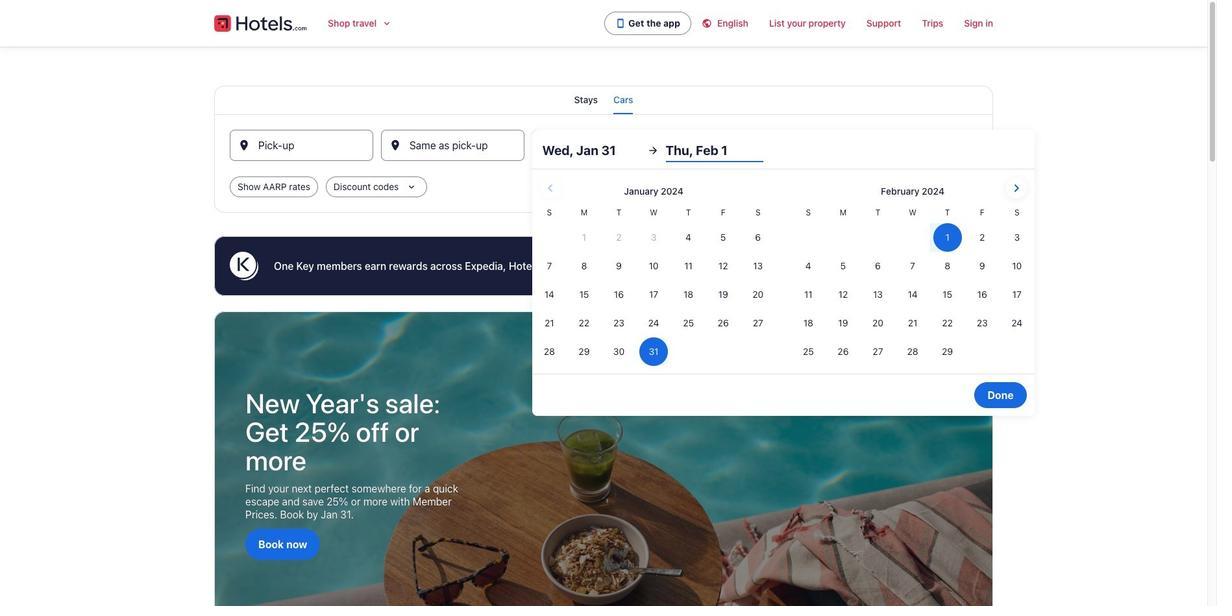 Task type: vqa. For each thing, say whether or not it's contained in the screenshot.
Tue, Nov 21 button
no



Task type: describe. For each thing, give the bounding box(es) containing it.
wooden table with sunglasses image
[[214, 312, 993, 606]]

next month image
[[1009, 180, 1024, 196]]

previous month image
[[543, 180, 558, 196]]

small image
[[702, 18, 717, 29]]



Task type: locate. For each thing, give the bounding box(es) containing it.
shop travel image
[[382, 18, 392, 29]]

tab list
[[214, 86, 993, 114]]

hotels logo image
[[214, 13, 307, 34]]

main content
[[0, 47, 1208, 606]]

download the app button image
[[616, 18, 626, 29]]



